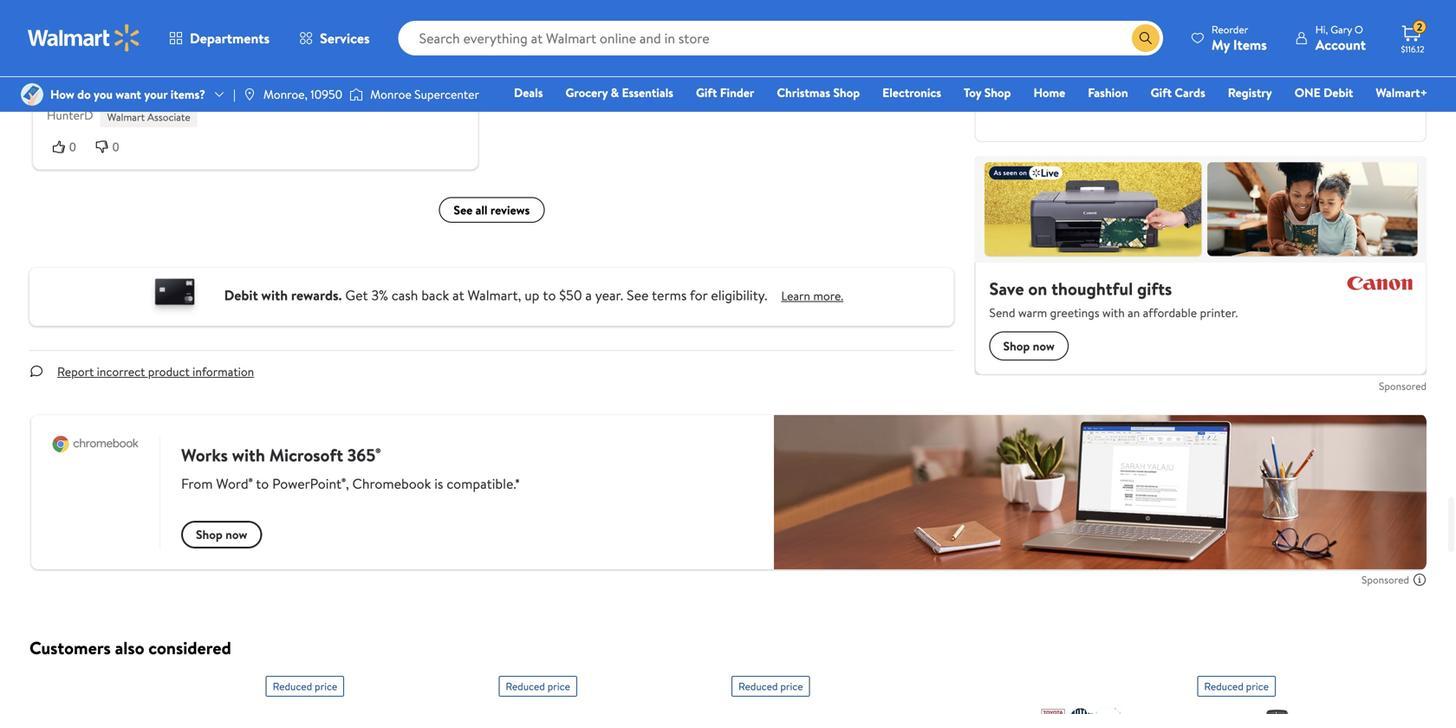 Task type: locate. For each thing, give the bounding box(es) containing it.
0 button down hunterd
[[47, 138, 90, 156]]

departments
[[190, 29, 270, 48]]

4 price from the left
[[1247, 679, 1269, 694]]

great up remote.
[[47, 57, 77, 74]]

gift finder link
[[688, 83, 762, 102]]

2 gift from the left
[[1151, 84, 1172, 101]]

remote.
[[47, 75, 88, 92]]

0 horizontal spatial 0
[[69, 140, 76, 154]]

with left rewards.
[[261, 286, 288, 305]]

1 horizontal spatial shop
[[985, 84, 1011, 101]]

1 0 from the left
[[69, 140, 76, 154]]

1 horizontal spatial reviews
[[1131, 48, 1170, 65]]

speed
[[258, 57, 289, 74]]

product
[[148, 363, 190, 380]]

walmart+
[[1376, 84, 1428, 101]]

report incorrect product information
[[57, 363, 254, 380]]

0 horizontal spatial seller
[[1046, 65, 1074, 82]]

reduced
[[273, 679, 312, 694], [506, 679, 545, 694], [739, 679, 778, 694], [1205, 679, 1244, 694]]

see all reviews
[[454, 202, 530, 218]]

see
[[454, 202, 473, 218], [627, 286, 649, 305]]

search icon image
[[1139, 31, 1153, 45]]

do
[[77, 86, 91, 103]]

shop right christmas
[[834, 84, 860, 101]]

1 vertical spatial with
[[261, 286, 288, 305]]

0 vertical spatial debit
[[1324, 84, 1354, 101]]

customers
[[29, 636, 111, 660]]

1 vertical spatial walmart
[[107, 110, 145, 124]]

2 reduced price from the left
[[506, 679, 570, 694]]

see all reviews link
[[439, 197, 545, 223]]

free 90-day returns details
[[1018, 95, 1165, 112]]

3 reduced from the left
[[739, 679, 778, 694]]

kiddo! for car
[[158, 28, 196, 47]]

0 button down walmart associate
[[90, 138, 133, 156]]

kiddo!
[[158, 28, 196, 47], [161, 57, 194, 74]]

shop for christmas shop
[[834, 84, 860, 101]]

seller up the home link
[[1046, 65, 1074, 82]]

1 horizontal spatial seller
[[1100, 48, 1128, 65]]

options
[[292, 57, 331, 74]]

with left "the"
[[334, 57, 357, 74]]

0 vertical spatial reviews
[[1131, 48, 1170, 65]]

reviews right the all
[[491, 202, 530, 218]]

 image right | on the top left
[[243, 88, 256, 101]]

1 horizontal spatial see
[[627, 286, 649, 305]]

monroe supercenter
[[370, 86, 479, 103]]

2 great from the top
[[47, 57, 77, 74]]

great left car at the left of the page
[[47, 28, 81, 47]]

toy shop
[[964, 84, 1011, 101]]

view seller information link
[[1018, 65, 1139, 82]]

deals link
[[506, 83, 551, 102]]

0 horizontal spatial debit
[[224, 286, 258, 305]]

1 vertical spatial reviews
[[491, 202, 530, 218]]

 image
[[350, 86, 363, 103]]

walmart image
[[28, 24, 140, 52]]

cards
[[1175, 84, 1206, 101]]

4 reduced from the left
[[1205, 679, 1244, 694]]

kiddo! for option
[[161, 57, 194, 74]]

at
[[453, 286, 464, 305]]

1 vertical spatial see
[[627, 286, 649, 305]]

reviews down search icon
[[1131, 48, 1170, 65]]

0 vertical spatial great
[[47, 28, 81, 47]]

Walmart Site-Wide search field
[[399, 21, 1163, 55]]

for right "terms"
[[690, 286, 708, 305]]

seller
[[1100, 48, 1128, 65], [1046, 65, 1074, 82]]

grocery & essentials link
[[558, 83, 681, 102]]

1 vertical spatial your
[[135, 57, 159, 74]]

Search search field
[[399, 21, 1163, 55]]

0 vertical spatial with
[[334, 57, 357, 74]]

1 gift from the left
[[696, 84, 717, 101]]

your
[[128, 28, 154, 47], [135, 57, 159, 74], [144, 86, 168, 103]]

90-
[[1044, 95, 1062, 112]]

for up the 'has'
[[117, 57, 132, 74]]

|
[[233, 86, 236, 103]]

information
[[1077, 65, 1139, 82], [193, 363, 254, 380]]

1 horizontal spatial walmart
[[1069, 20, 1107, 35]]

 image
[[21, 83, 43, 106], [243, 88, 256, 101]]

associate
[[147, 110, 190, 124]]

seller right 586 on the right top of page
[[1100, 48, 1128, 65]]

0 vertical spatial see
[[454, 202, 473, 218]]

1 vertical spatial for
[[117, 57, 132, 74]]

0 horizontal spatial reviews
[[491, 202, 530, 218]]

sponsored
[[1379, 379, 1427, 394], [1362, 573, 1410, 587]]

1 great from the top
[[47, 28, 81, 47]]

reduced price
[[273, 679, 337, 694], [506, 679, 570, 694], [739, 679, 803, 694], [1205, 679, 1269, 694]]

back
[[422, 286, 449, 305]]

debit
[[1324, 84, 1354, 101], [224, 286, 258, 305]]

for right car at the left of the page
[[106, 28, 124, 47]]

walmart+ link
[[1368, 83, 1436, 102]]

gift left finder
[[696, 84, 717, 101]]

1 horizontal spatial with
[[334, 57, 357, 74]]

walmart right by
[[1069, 20, 1107, 35]]

3%
[[371, 286, 388, 305]]

see right year.
[[627, 286, 649, 305]]

price
[[315, 679, 337, 694], [548, 679, 570, 694], [781, 679, 803, 694], [1247, 679, 1269, 694]]

1 horizontal spatial information
[[1077, 65, 1139, 82]]

one debit card  debit with rewards. get 3% cash back at walmart, up to $50 a year. see terms for eligibility. learn more. element
[[781, 287, 844, 305]]

walmart down how do you want your items? at top
[[107, 110, 145, 124]]

2 shop from the left
[[985, 84, 1011, 101]]

see left the all
[[454, 202, 473, 218]]

for for car
[[106, 28, 124, 47]]

great option for your kiddo! has 3 good speed options with the optional remote. also has cool sounds and an aux chord.
[[47, 57, 423, 92]]

view seller information
[[1018, 65, 1139, 82]]

0 down walmart associate
[[113, 140, 119, 154]]

1 vertical spatial kiddo!
[[161, 57, 194, 74]]

1 shop from the left
[[834, 84, 860, 101]]

product group
[[1198, 669, 1392, 714]]

12v ride on car, licensed toyota fj electric truck with remote control, battery powered kid car to drive for boy girl ,yellow image
[[965, 704, 1126, 714]]

gift left cards
[[1151, 84, 1172, 101]]

fashion
[[1088, 84, 1129, 101]]

0 vertical spatial information
[[1077, 65, 1139, 82]]

3
[[219, 57, 226, 74]]

1 vertical spatial debit
[[224, 286, 258, 305]]

how
[[50, 86, 74, 103]]

0 horizontal spatial shop
[[834, 84, 860, 101]]

 image left how
[[21, 83, 43, 106]]

your for car
[[128, 28, 154, 47]]

for inside the great option for your kiddo! has 3 good speed options with the optional remote. also has cool sounds and an aux chord.
[[117, 57, 132, 74]]

0 horizontal spatial gift
[[696, 84, 717, 101]]

learn more.
[[781, 287, 844, 304]]

1 horizontal spatial 0
[[113, 140, 119, 154]]

shop for toy shop
[[985, 84, 1011, 101]]

information right "product"
[[193, 363, 254, 380]]

reviews
[[1131, 48, 1170, 65], [491, 202, 530, 218]]

2 0 from the left
[[113, 140, 119, 154]]

free
[[1018, 95, 1041, 112]]

0 vertical spatial walmart
[[1069, 20, 1107, 35]]

0 vertical spatial for
[[106, 28, 124, 47]]

departments button
[[154, 17, 284, 59]]

terms
[[652, 286, 687, 305]]

great for great car for your kiddo!
[[47, 28, 81, 47]]

items
[[1234, 35, 1267, 54]]

3 price from the left
[[781, 679, 803, 694]]

great
[[47, 28, 81, 47], [47, 57, 77, 74]]

0 vertical spatial your
[[128, 28, 154, 47]]

information up fashion on the top of the page
[[1077, 65, 1139, 82]]

0 horizontal spatial information
[[193, 363, 254, 380]]

0 button
[[47, 138, 90, 156], [90, 138, 133, 156]]

586
[[1077, 48, 1097, 65]]

lamborghini urus 12v electric powered ride on car toys for girls boys, green kids electric vehicles ride on toys with remote control, foot pedal, mp3 player and led headlights, cl61 image
[[1198, 704, 1359, 714]]

information inside 'report incorrect product information' "button"
[[193, 363, 254, 380]]

view
[[1018, 65, 1043, 82]]

great car for your kiddo!
[[47, 28, 196, 47]]

great inside the great option for your kiddo! has 3 good speed options with the optional remote. also has cool sounds and an aux chord.
[[47, 57, 77, 74]]

considered
[[149, 636, 231, 660]]

0
[[69, 140, 76, 154], [113, 140, 119, 154]]

electronics link
[[875, 83, 949, 102]]

4 reduced price from the left
[[1205, 679, 1269, 694]]

your inside the great option for your kiddo! has 3 good speed options with the optional remote. also has cool sounds and an aux chord.
[[135, 57, 159, 74]]

for
[[106, 28, 124, 47], [117, 57, 132, 74], [690, 286, 708, 305]]

and
[[201, 75, 220, 92]]

0 down hunterd
[[69, 140, 76, 154]]

0 vertical spatial kiddo!
[[158, 28, 196, 47]]

1 horizontal spatial  image
[[243, 88, 256, 101]]

returns
[[1084, 95, 1122, 112]]

reorder
[[1212, 22, 1249, 37]]

account
[[1316, 35, 1366, 54]]

kiddo! inside the great option for your kiddo! has 3 good speed options with the optional remote. also has cool sounds and an aux chord.
[[161, 57, 194, 74]]

with inside the great option for your kiddo! has 3 good speed options with the optional remote. also has cool sounds and an aux chord.
[[334, 57, 357, 74]]

1 vertical spatial information
[[193, 363, 254, 380]]

o
[[1355, 22, 1364, 37]]

debit right the one debit card image
[[224, 286, 258, 305]]

services button
[[284, 17, 385, 59]]

more.
[[814, 287, 844, 304]]

optional
[[380, 57, 423, 74]]

1 horizontal spatial gift
[[1151, 84, 1172, 101]]

debit right one
[[1324, 84, 1354, 101]]

shop right toy
[[985, 84, 1011, 101]]

fulfilled
[[1018, 20, 1053, 35]]

cool
[[136, 75, 159, 92]]

grocery
[[566, 84, 608, 101]]

gift for gift finder
[[696, 84, 717, 101]]

option
[[80, 57, 114, 74]]

1 vertical spatial great
[[47, 57, 77, 74]]

0 horizontal spatial walmart
[[107, 110, 145, 124]]

0 horizontal spatial  image
[[21, 83, 43, 106]]

seller for 586
[[1100, 48, 1128, 65]]



Task type: describe. For each thing, give the bounding box(es) containing it.
one debit link
[[1287, 83, 1362, 102]]

0 horizontal spatial see
[[454, 202, 473, 218]]

walmart,
[[468, 286, 521, 305]]

day
[[1062, 95, 1081, 112]]

finder
[[720, 84, 755, 101]]

report incorrect product information button
[[43, 351, 268, 393]]

0 vertical spatial sponsored
[[1379, 379, 1427, 394]]

year.
[[595, 286, 623, 305]]

home
[[1034, 84, 1066, 101]]

walmart associate
[[107, 110, 190, 124]]

to
[[543, 286, 556, 305]]

2 vertical spatial for
[[690, 286, 708, 305]]

the
[[359, 57, 377, 74]]

good
[[229, 57, 255, 74]]

0 for 1st the 0 button from the right
[[113, 140, 119, 154]]

incorrect
[[97, 363, 145, 380]]

2 0 button from the left
[[90, 138, 133, 156]]

2 reduced from the left
[[506, 679, 545, 694]]

details button
[[1129, 95, 1165, 112]]

home link
[[1026, 83, 1074, 102]]

0 horizontal spatial with
[[261, 286, 288, 305]]

reviews for see all reviews
[[491, 202, 530, 218]]

1 vertical spatial sponsored
[[1362, 573, 1410, 587]]

you
[[94, 86, 113, 103]]

a
[[586, 286, 592, 305]]

1 reduced price from the left
[[273, 679, 337, 694]]

electronics
[[883, 84, 942, 101]]

by
[[1056, 20, 1067, 35]]

up
[[525, 286, 540, 305]]

2 vertical spatial your
[[144, 86, 168, 103]]

10950
[[311, 86, 343, 103]]

reviews for 586 seller reviews
[[1131, 48, 1170, 65]]

reduced price inside product group
[[1205, 679, 1269, 694]]

has
[[197, 57, 216, 74]]

fulfilled by walmart
[[1018, 20, 1107, 35]]

add to favorites list, 12v ride on car, licensed toyota fj electric truck with remote control, battery powered kid car to drive for boy girl ,yellow image
[[1098, 711, 1119, 714]]

2
[[1417, 20, 1423, 34]]

customers also considered
[[29, 636, 231, 660]]

supercenter
[[415, 86, 479, 103]]

essentials
[[622, 84, 674, 101]]

how do you want your items?
[[50, 86, 205, 103]]

report
[[57, 363, 94, 380]]

1 0 button from the left
[[47, 138, 90, 156]]

learn
[[781, 287, 811, 304]]

3.4249 stars out of 5, based on 586 seller reviews element
[[1018, 51, 1070, 61]]

for for option
[[117, 57, 132, 74]]

an
[[223, 75, 235, 92]]

services
[[320, 29, 370, 48]]

registry link
[[1221, 83, 1280, 102]]

aux
[[238, 75, 256, 92]]

your for option
[[135, 57, 159, 74]]

586 seller reviews
[[1077, 48, 1170, 65]]

gift finder
[[696, 84, 755, 101]]

registry
[[1228, 84, 1273, 101]]

fashion link
[[1080, 83, 1136, 102]]

monroe,
[[263, 86, 308, 103]]

ad disclaimer and feedback image
[[1413, 573, 1427, 587]]

price inside product group
[[1247, 679, 1269, 694]]

christmas
[[777, 84, 831, 101]]

also
[[115, 636, 144, 660]]

hi, gary o account
[[1316, 22, 1366, 54]]

2 price from the left
[[548, 679, 570, 694]]

eligibility.
[[711, 286, 768, 305]]

get
[[345, 286, 368, 305]]

also
[[91, 75, 113, 92]]

has
[[116, 75, 134, 92]]

1 horizontal spatial debit
[[1324, 84, 1354, 101]]

gift cards link
[[1143, 83, 1214, 102]]

 image for how do you want your items?
[[21, 83, 43, 106]]

christmas shop
[[777, 84, 860, 101]]

monroe, 10950
[[263, 86, 343, 103]]

gary
[[1331, 22, 1353, 37]]

details
[[1129, 95, 1165, 112]]

0 for second the 0 button from the right
[[69, 140, 76, 154]]

cash
[[392, 286, 418, 305]]

chord.
[[259, 75, 292, 92]]

1 price from the left
[[315, 679, 337, 694]]

rewards.
[[291, 286, 342, 305]]

christmas shop link
[[769, 83, 868, 102]]

 image for monroe, 10950
[[243, 88, 256, 101]]

deals
[[514, 84, 543, 101]]

one debit card image
[[140, 275, 210, 319]]

hunterd
[[47, 107, 93, 124]]

gift for gift cards
[[1151, 84, 1172, 101]]

3 reduced price from the left
[[739, 679, 803, 694]]

items?
[[171, 86, 205, 103]]

monroe
[[370, 86, 412, 103]]

seller for view
[[1046, 65, 1074, 82]]

reduced inside product group
[[1205, 679, 1244, 694]]

toy shop link
[[956, 83, 1019, 102]]

grocery & essentials
[[566, 84, 674, 101]]

1 reduced from the left
[[273, 679, 312, 694]]

one
[[1295, 84, 1321, 101]]

gift cards
[[1151, 84, 1206, 101]]

sounds
[[162, 75, 198, 92]]

reorder my items
[[1212, 22, 1267, 54]]

my
[[1212, 35, 1230, 54]]

great for great option for your kiddo! has 3 good speed options with the optional remote. also has cool sounds and an aux chord.
[[47, 57, 77, 74]]

car
[[84, 28, 103, 47]]

toy
[[964, 84, 982, 101]]



Task type: vqa. For each thing, say whether or not it's contained in the screenshot.
Free 90-Day Returns Details
yes



